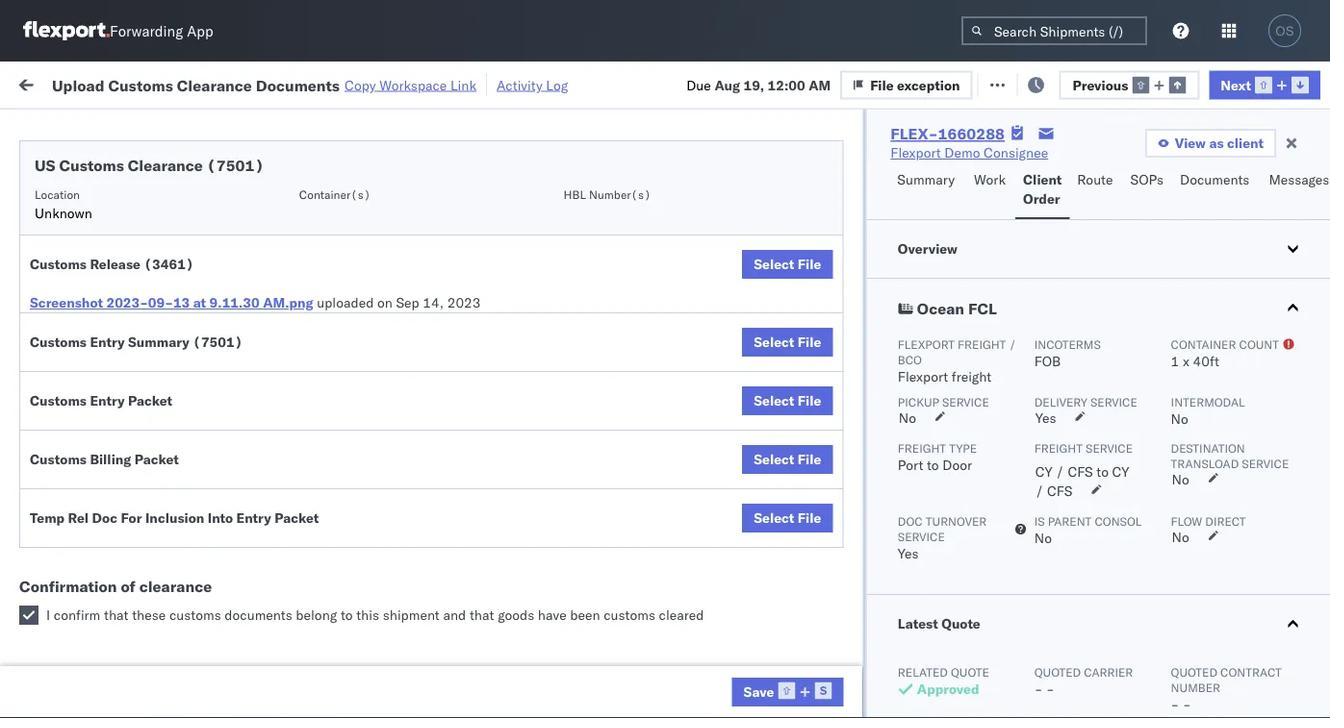 Task type: describe. For each thing, give the bounding box(es) containing it.
confirm pickup from los angeles, ca button
[[44, 520, 273, 561]]

4 schedule pickup from los angeles, ca button from the top
[[44, 436, 273, 476]]

sops button
[[1123, 163, 1172, 219]]

appointment for schedule delivery appointment link for fourth schedule delivery appointment button from the bottom of the page
[[158, 192, 237, 209]]

2 gvcu5265864 from the top
[[1186, 701, 1281, 718]]

these
[[132, 607, 166, 624]]

11:59 for 1st schedule pickup from los angeles, ca button from the top
[[310, 235, 348, 252]]

1 vertical spatial at
[[193, 295, 206, 311]]

quote
[[941, 616, 980, 633]]

turnover
[[925, 514, 986, 529]]

no inside intermodal no
[[1170, 411, 1188, 428]]

Search Work text field
[[684, 69, 893, 98]]

batch action
[[1223, 75, 1307, 91]]

1 lagerfeld from the top
[[1032, 659, 1090, 676]]

pm for 3rd schedule delivery appointment button from the top of the page
[[351, 489, 372, 506]]

filtered by:
[[19, 118, 88, 135]]

flex-1846748 for upload customs clearance documents button
[[1063, 405, 1162, 422]]

1 gvcu5265864 from the top
[[1186, 658, 1281, 675]]

pst, for schedule delivery appointment link corresponding to 1st schedule delivery appointment button from the bottom
[[367, 659, 396, 676]]

2 karl from the top
[[1004, 701, 1029, 718]]

delivery for 3rd schedule delivery appointment button from the bottom of the page
[[105, 319, 154, 336]]

1 vertical spatial work
[[974, 171, 1006, 188]]

i
[[46, 607, 50, 624]]

2022 for second schedule pickup from los angeles, ca button from the top of the page
[[453, 278, 487, 295]]

4, for schedule pickup from los angeles, ca link related to 3rd schedule pickup from los angeles, ca button from the bottom
[[437, 362, 450, 379]]

id
[[1056, 157, 1068, 172]]

2 vertical spatial entry
[[236, 510, 271, 527]]

work
[[55, 70, 105, 96]]

13,
[[436, 489, 457, 506]]

screenshot 2023-09-13 at 9.11.30 am.png link
[[30, 294, 313, 313]]

11:59 for second schedule pickup from los angeles, ca button from the top of the page
[[310, 278, 348, 295]]

entry for packet
[[90, 393, 125, 410]]

customs up 'screenshot'
[[30, 256, 87, 273]]

schedule delivery appointment link for 1st schedule delivery appointment button from the bottom
[[44, 657, 237, 676]]

client
[[1023, 171, 1062, 188]]

11:59 pm pst, jan 12, 2023
[[310, 616, 490, 633]]

pm for 3rd schedule pickup from los angeles, ca button from the bottom
[[351, 362, 372, 379]]

2 schedule delivery appointment button from the top
[[44, 318, 237, 339]]

fcl inside button
[[968, 299, 996, 319]]

1 horizontal spatial exception
[[1029, 75, 1092, 91]]

port
[[897, 457, 923, 474]]

0 horizontal spatial to
[[341, 607, 353, 624]]

0 horizontal spatial flexport demo consignee
[[714, 616, 872, 633]]

upload customs clearance documents button
[[44, 393, 273, 434]]

client
[[1227, 135, 1264, 152]]

screenshot
[[30, 295, 103, 311]]

4 resize handle column header from the left
[[681, 149, 705, 719]]

1 vertical spatial yes
[[897, 546, 918, 563]]

customs inside upload customs clearance documents
[[92, 394, 146, 411]]

2 integration test account - karl lagerfeld from the top
[[839, 701, 1090, 718]]

delivery for fourth schedule delivery appointment button from the bottom of the page
[[105, 192, 154, 209]]

1 horizontal spatial at
[[382, 75, 394, 91]]

1 vertical spatial cfs
[[1047, 483, 1072, 500]]

and
[[443, 607, 466, 624]]

0 vertical spatial freight
[[957, 337, 1006, 352]]

latest quote button
[[867, 596, 1330, 654]]

schedule delivery appointment link for 3rd schedule delivery appointment button from the bottom of the page
[[44, 318, 237, 337]]

flex
[[1032, 157, 1053, 172]]

batch action button
[[1193, 69, 1319, 98]]

11:59 for 3rd schedule pickup from los angeles, ca button from the bottom
[[310, 362, 348, 379]]

consignee up quote
[[928, 616, 993, 633]]

(0)
[[312, 75, 337, 91]]

customs down by:
[[59, 156, 124, 175]]

delivery service
[[1034, 395, 1137, 410]]

2 cy from the left
[[1112, 464, 1129, 481]]

2 8:30 pm pst, jan 23, 2023 from the top
[[310, 701, 482, 718]]

23, for confirm pickup from los angeles, ca
[[428, 532, 449, 549]]

schedule pickup from los angeles, ca for second schedule pickup from los angeles, ca button from the top of the page
[[44, 267, 259, 303]]

1846748 for upload customs clearance documents button
[[1104, 405, 1162, 422]]

import work button
[[154, 62, 250, 105]]

ceau7522281, hlxu6 for second schedule pickup from los angeles, ca button from the top of the page
[[1186, 277, 1330, 294]]

customs up customs billing packet
[[30, 393, 87, 410]]

1 resize handle column header from the left
[[275, 149, 298, 719]]

11:59 pm pdt, nov 4, 2022 for second schedule pickup from los angeles, ca button from the top of the page
[[310, 278, 487, 295]]

mbl button
[[1301, 153, 1330, 172]]

1846748 for 3rd schedule pickup from los angeles, ca button from the bottom
[[1104, 362, 1162, 379]]

quote
[[950, 666, 989, 680]]

us customs clearance (7501)
[[35, 156, 264, 175]]

pickup for second schedule pickup from los angeles, ca button from the bottom of the page
[[105, 436, 146, 453]]

2023-
[[106, 295, 148, 311]]

8 resize handle column header from the left
[[1278, 149, 1301, 719]]

0 horizontal spatial work
[[209, 75, 243, 91]]

carrier
[[1083, 666, 1133, 680]]

schedule delivery appointment for 3rd schedule delivery appointment button from the bottom of the page's schedule delivery appointment link
[[44, 319, 237, 336]]

(7501) for customs entry summary (7501)
[[193, 334, 243, 351]]

location
[[35, 187, 80, 202]]

have
[[538, 607, 567, 624]]

1 karl from the top
[[1004, 659, 1029, 676]]

nov for schedule pickup from los angeles, ca link related to 3rd schedule pickup from los angeles, ca button from the bottom
[[409, 362, 434, 379]]

flow direct
[[1170, 514, 1245, 529]]

flex- for 1st schedule delivery appointment button from the bottom
[[1063, 659, 1104, 676]]

select file button for customs entry summary (7501)
[[742, 328, 833, 357]]

upload for upload customs clearance documents copy workspace link
[[52, 75, 104, 95]]

by:
[[70, 118, 88, 135]]

flex- for second schedule pickup from los angeles, ca button from the bottom of the page
[[1063, 447, 1104, 464]]

import
[[162, 75, 206, 91]]

schedule delivery appointment for schedule delivery appointment link corresponding to 1st schedule delivery appointment button from the bottom
[[44, 658, 237, 675]]

os button
[[1263, 9, 1307, 53]]

bookings test consignee
[[839, 616, 993, 633]]

2 integration from the top
[[839, 701, 906, 718]]

hlxu6 for 1st schedule pickup from los angeles, ca button from the top
[[1288, 235, 1330, 252]]

container count
[[1170, 337, 1279, 352]]

pm for second schedule pickup from los angeles, ca button from the top of the page
[[351, 278, 372, 295]]

0 horizontal spatial exception
[[897, 76, 960, 93]]

4 11:59 from the top
[[310, 320, 348, 337]]

759 at risk
[[353, 75, 420, 91]]

2 2130387 from the top
[[1104, 701, 1162, 718]]

4, for second schedule pickup from los angeles, ca button from the top of the page's schedule pickup from los angeles, ca link
[[437, 278, 450, 295]]

pm for 1st schedule delivery appointment button from the bottom
[[342, 659, 364, 676]]

customs billing packet
[[30, 451, 179, 468]]

5 resize handle column header from the left
[[807, 149, 830, 719]]

1 lhuu7894563, from the top
[[1186, 447, 1285, 463]]

documents button
[[1172, 163, 1261, 219]]

1 schedule pickup from los angeles, ca button from the top
[[44, 224, 273, 264]]

ceau7522281, for second schedule pickup from los angeles, ca button from the top of the page
[[1186, 277, 1285, 294]]

next
[[1221, 76, 1251, 93]]

quoted for number
[[1170, 666, 1217, 680]]

clearance for us customs clearance (7501)
[[128, 156, 203, 175]]

location unknown
[[35, 187, 92, 222]]

2 customs from the left
[[604, 607, 655, 624]]

nov for schedule pickup from los angeles, ca link for 1st schedule pickup from los angeles, ca button from the top
[[409, 235, 434, 252]]

flex-1846748 for 3rd schedule pickup from los angeles, ca button from the bottom
[[1063, 362, 1162, 379]]

from for second schedule pickup from los angeles, ca button from the top of the page's schedule pickup from los angeles, ca link
[[150, 267, 178, 284]]

quoted carrier - -
[[1034, 666, 1133, 698]]

customs entry summary (7501)
[[30, 334, 243, 351]]

consignee inside button
[[839, 157, 895, 172]]

pdt, for second schedule pickup from los angeles, ca button from the top of the page
[[375, 278, 406, 295]]

forwarding app link
[[23, 21, 213, 40]]

pickup for 1st schedule pickup from los angeles, ca button from the top
[[105, 225, 146, 242]]

7 resize handle column header from the left
[[1153, 149, 1176, 719]]

risk
[[397, 75, 420, 91]]

schedule pickup from los angeles, ca link for 1st schedule pickup from los angeles, ca button from the top
[[44, 224, 273, 262]]

1660288
[[938, 124, 1005, 143]]

ceau7522281, hlxu6 for 3rd schedule pickup from los angeles, ca button from the bottom
[[1186, 362, 1330, 379]]

my work
[[19, 70, 105, 96]]

file for customs release (3461)
[[798, 256, 821, 273]]

shipment
[[383, 607, 440, 624]]

2 horizontal spatial documents
[[1180, 171, 1250, 188]]

clearance for upload customs clearance documents
[[149, 394, 211, 411]]

/ inside flexport freight / bco flexport freight
[[1009, 337, 1016, 352]]

view as client button
[[1145, 129, 1276, 158]]

confirmation
[[19, 577, 117, 597]]

0 vertical spatial yes
[[1035, 410, 1056, 427]]

2 1846748 from the top
[[1104, 320, 1162, 337]]

sops
[[1130, 171, 1164, 188]]

1 customs from the left
[[169, 607, 221, 624]]

type
[[949, 441, 976, 456]]

ocean fcl inside button
[[917, 299, 996, 319]]

ca for schedule pickup from los angeles, ca link for 1st schedule pickup from los angeles, ca button from the top
[[44, 244, 63, 261]]

clearance for upload customs clearance documents copy workspace link
[[177, 75, 252, 95]]

4 11:59 pm pdt, nov 4, 2022 from the top
[[310, 320, 487, 337]]

flex-1660288
[[891, 124, 1005, 143]]

hlxu6 for second schedule pickup from los angeles, ca button from the top of the page
[[1288, 277, 1330, 294]]

consignee left latest at the bottom right of the page
[[807, 616, 872, 633]]

intermodal no
[[1170, 395, 1244, 428]]

workitem
[[21, 157, 72, 172]]

pickup for 3rd schedule pickup from los angeles, ca button from the bottom
[[105, 352, 146, 369]]

Search Shipments (/) text field
[[961, 16, 1147, 45]]

ceau7522281, for upload customs clearance documents button
[[1186, 404, 1285, 421]]

belong
[[296, 607, 337, 624]]

schedule pickup from los angeles, ca for 1st schedule pickup from los angeles, ca button from the bottom of the page
[[44, 606, 259, 642]]

confirm delivery
[[44, 573, 146, 590]]

aug
[[715, 76, 740, 93]]

container(s)
[[299, 187, 371, 202]]

incoterms
[[1034, 337, 1100, 352]]

container numbers button
[[1176, 145, 1282, 180]]

file for customs entry packet
[[798, 393, 821, 410]]

5 schedule pickup from los angeles, ca button from the top
[[44, 605, 273, 645]]

rel
[[68, 510, 89, 527]]

pickup for 1st schedule pickup from los angeles, ca button from the bottom of the page
[[105, 606, 146, 623]]

lhuu7894563, uetu5 for 11:59 pm pst, dec 13, 2022
[[1186, 489, 1330, 506]]

2 that from the left
[[470, 607, 494, 624]]

my
[[19, 70, 50, 96]]

23, for schedule delivery appointment
[[424, 659, 445, 676]]

4 4, from the top
[[437, 320, 450, 337]]

os
[[1276, 24, 1294, 38]]

schedule delivery appointment link for fourth schedule delivery appointment button from the bottom of the page
[[44, 191, 237, 210]]

cy / cfs to cy / cfs
[[1035, 464, 1129, 500]]

from for 1st schedule pickup from los angeles, ca button from the bottom of the page's schedule pickup from los angeles, ca link
[[150, 606, 178, 623]]

container numbers
[[1186, 150, 1237, 179]]

forwarding app
[[110, 22, 213, 40]]

bco
[[897, 353, 921, 367]]

no inside is parent consol no
[[1034, 530, 1051, 547]]

ceau7522281, for 3rd schedule pickup from los angeles, ca button from the bottom
[[1186, 362, 1285, 379]]

3 schedule delivery appointment button from the top
[[44, 487, 237, 509]]

3 hlxu6 from the top
[[1288, 320, 1330, 336]]

sep
[[396, 295, 419, 311]]

1 that from the left
[[104, 607, 129, 624]]

205 on track
[[442, 75, 520, 91]]

1 pdt, from the top
[[375, 193, 406, 210]]

workspace
[[379, 77, 447, 93]]

route button
[[1070, 163, 1123, 219]]

1889466 for 4:00 pm pst, dec 23, 2022
[[1104, 532, 1162, 549]]

1 flex-2130387 from the top
[[1063, 659, 1162, 676]]

ca for second schedule pickup from los angeles, ca button from the top of the page's schedule pickup from los angeles, ca link
[[44, 286, 63, 303]]

4 nov from the top
[[409, 320, 434, 337]]

1 8:30 from the top
[[310, 659, 339, 676]]

fob
[[1034, 353, 1060, 370]]

flex- for 3rd schedule delivery appointment button from the top of the page
[[1063, 489, 1104, 506]]

9 resize handle column header from the left
[[1295, 149, 1319, 719]]

schedule pickup from los angeles, ca for 1st schedule pickup from los angeles, ca button from the top
[[44, 225, 259, 261]]

upload customs clearance documents
[[44, 394, 211, 430]]

1 integration from the top
[[839, 659, 906, 676]]

3 resize handle column header from the left
[[556, 149, 579, 719]]

uetu5 for 4:00 pm pst, dec 23, 2022
[[1289, 531, 1330, 548]]

3 ceau7522281, from the top
[[1186, 320, 1285, 336]]

confirm for confirm pickup from los angeles, ca
[[44, 521, 93, 538]]

0 horizontal spatial demo
[[768, 616, 804, 633]]

unknown
[[35, 205, 92, 222]]

fcl for 3rd schedule pickup from los angeles, ca button from the bottom
[[632, 362, 656, 379]]

1 schedule delivery appointment button from the top
[[44, 191, 237, 212]]

cleared
[[659, 607, 704, 624]]

4 pdt, from the top
[[375, 320, 406, 337]]

1 vertical spatial freight
[[951, 369, 991, 385]]

2 account from the top
[[938, 701, 989, 718]]

parent
[[1047, 514, 1091, 529]]

1 2130387 from the top
[[1104, 659, 1162, 676]]

fcl for the confirm pickup from los angeles, ca button
[[632, 532, 656, 549]]

select file button for temp rel doc for inclusion into entry packet
[[742, 504, 833, 533]]

2 lagerfeld from the top
[[1032, 701, 1090, 718]]

2022 for 1st schedule pickup from los angeles, ca button from the top
[[453, 235, 487, 252]]

upload customs clearance documents copy workspace link
[[52, 75, 476, 95]]

2 vertical spatial 23,
[[424, 701, 445, 718]]

fcl for 1st schedule pickup from los angeles, ca button from the bottom of the page
[[632, 616, 656, 633]]

customs release (3461)
[[30, 256, 194, 273]]

1 11:59 from the top
[[310, 193, 348, 210]]

view as client
[[1175, 135, 1264, 152]]

1 integration test account - karl lagerfeld from the top
[[839, 659, 1090, 676]]

copy
[[345, 77, 376, 93]]

customs down forwarding
[[108, 75, 173, 95]]

2 schedule pickup from los angeles, ca button from the top
[[44, 266, 273, 307]]



Task type: vqa. For each thing, say whether or not it's contained in the screenshot.
Screenshot 2023-09-13 At 9.11.30 Am.Png Uploaded On Sep 14, 2023
yes



Task type: locate. For each thing, give the bounding box(es) containing it.
schedule delivery appointment down us customs clearance (7501) on the left top
[[44, 192, 237, 209]]

service inside destination transload service
[[1241, 457, 1288, 471]]

delivery
[[105, 192, 154, 209], [105, 319, 154, 336], [1034, 395, 1087, 410], [105, 488, 154, 505], [97, 573, 146, 590], [105, 658, 154, 675]]

lhuu7894563, for 11:59 pm pst, dec 13, 2022
[[1186, 489, 1285, 506]]

flex- for second schedule pickup from los angeles, ca button from the top of the page
[[1063, 278, 1104, 295]]

documents
[[225, 607, 292, 624]]

flexport inside flexport demo consignee link
[[891, 144, 941, 161]]

us
[[35, 156, 55, 175]]

flexport
[[891, 144, 941, 161], [897, 337, 954, 352], [897, 369, 948, 385], [714, 616, 765, 633]]

dec down 11:59 pm pst, dec 13, 2022
[[400, 532, 425, 549]]

at left risk
[[382, 75, 394, 91]]

3 schedule pickup from los angeles, ca link from the top
[[44, 351, 273, 389]]

freight inside freight type port to door
[[897, 441, 946, 456]]

cy down freight service
[[1035, 464, 1052, 481]]

4 select file button from the top
[[742, 446, 833, 474]]

1 vertical spatial lagerfeld
[[1032, 701, 1090, 718]]

(7501) for us customs clearance (7501)
[[207, 156, 264, 175]]

1 horizontal spatial flexport demo consignee
[[891, 144, 1048, 161]]

los for 1st schedule pickup from los angeles, ca button from the bottom of the page
[[181, 606, 203, 623]]

1 vertical spatial packet
[[135, 451, 179, 468]]

ca down unknown
[[44, 244, 63, 261]]

2 vertical spatial packet
[[274, 510, 319, 527]]

1 horizontal spatial yes
[[1035, 410, 1056, 427]]

1 vertical spatial lhuu7894563,
[[1186, 489, 1285, 506]]

schedule for 1st schedule delivery appointment button from the bottom
[[44, 658, 101, 675]]

0 vertical spatial confirm
[[44, 521, 93, 538]]

container for container count
[[1170, 337, 1236, 352]]

schedule delivery appointment button up for
[[44, 487, 237, 509]]

freight type port to door
[[897, 441, 976, 474]]

pm for 1st schedule pickup from los angeles, ca button from the top
[[351, 235, 372, 252]]

11:59 for 3rd schedule delivery appointment button from the top of the page
[[310, 489, 348, 506]]

quoted inside quoted carrier - -
[[1034, 666, 1080, 680]]

quoted for -
[[1034, 666, 1080, 680]]

3 4, from the top
[[437, 278, 450, 295]]

related
[[897, 666, 947, 680]]

flex-1846748
[[1063, 278, 1162, 295], [1063, 320, 1162, 337], [1063, 362, 1162, 379], [1063, 405, 1162, 422]]

freight service
[[1034, 441, 1132, 456]]

cfs up parent
[[1047, 483, 1072, 500]]

1 vertical spatial on
[[377, 295, 393, 311]]

0 horizontal spatial cy
[[1035, 464, 1052, 481]]

2 flex-2130387 from the top
[[1063, 701, 1162, 718]]

service down flexport freight / bco flexport freight
[[942, 395, 989, 410]]

1 horizontal spatial /
[[1035, 483, 1043, 500]]

to for cy
[[1096, 464, 1108, 481]]

1 vertical spatial documents
[[1180, 171, 1250, 188]]

1 vertical spatial 8:30
[[310, 701, 339, 718]]

5 11:59 pm pdt, nov 4, 2022 from the top
[[310, 362, 487, 379]]

flexport freight / bco flexport freight
[[897, 337, 1016, 385]]

angeles, for 1st schedule pickup from los angeles, ca button from the top
[[206, 225, 259, 242]]

3 1846748 from the top
[[1104, 362, 1162, 379]]

number(s)
[[589, 187, 651, 202]]

from for schedule pickup from los angeles, ca link for 1st schedule pickup from los angeles, ca button from the top
[[150, 225, 178, 242]]

doc inside doc turnover service
[[897, 514, 922, 529]]

flexport right cleared
[[714, 616, 765, 633]]

2 confirm from the top
[[44, 573, 93, 590]]

3 1889466 from the top
[[1104, 532, 1162, 549]]

flex-2130387
[[1063, 659, 1162, 676], [1063, 701, 1162, 718]]

1 1846748 from the top
[[1104, 278, 1162, 295]]

1 vertical spatial container
[[1170, 337, 1236, 352]]

work down flexport demo consignee link
[[974, 171, 1006, 188]]

yes
[[1035, 410, 1056, 427], [897, 546, 918, 563]]

packet up 4:00
[[274, 510, 319, 527]]

select file for temp rel doc for inclusion into entry packet
[[754, 510, 821, 527]]

that down "confirmation of clearance"
[[104, 607, 129, 624]]

8 schedule from the top
[[44, 606, 101, 623]]

11:59 for 1st schedule pickup from los angeles, ca button from the bottom of the page
[[310, 616, 348, 633]]

los for the confirm pickup from los angeles, ca button
[[174, 521, 195, 538]]

freight up cy / cfs to cy / cfs
[[1034, 441, 1082, 456]]

lagerfeld down quoted carrier - -
[[1032, 701, 1090, 718]]

integration test account - karl lagerfeld up approved
[[839, 659, 1090, 676]]

6 11:59 from the top
[[310, 489, 348, 506]]

5 schedule pickup from los angeles, ca link from the top
[[44, 605, 273, 643]]

documents for upload customs clearance documents
[[44, 413, 114, 430]]

0 horizontal spatial yes
[[897, 546, 918, 563]]

dec for 13,
[[408, 489, 433, 506]]

entry right the into
[[236, 510, 271, 527]]

no
[[898, 410, 916, 427], [1170, 411, 1188, 428], [1171, 472, 1189, 488], [1171, 529, 1189, 546], [1034, 530, 1051, 547]]

schedule delivery appointment link for 3rd schedule delivery appointment button from the top of the page
[[44, 487, 237, 507]]

flex-1660288 link
[[891, 124, 1005, 143]]

0 vertical spatial (7501)
[[207, 156, 264, 175]]

1 account from the top
[[938, 659, 989, 676]]

1 horizontal spatial demo
[[944, 144, 980, 161]]

nov for second schedule pickup from los angeles, ca button from the top of the page's schedule pickup from los angeles, ca link
[[409, 278, 434, 295]]

2 schedule pickup from los angeles, ca from the top
[[44, 267, 259, 303]]

4 ca from the top
[[44, 456, 63, 473]]

los for 1st schedule pickup from los angeles, ca button from the top
[[181, 225, 203, 242]]

doc right the rel
[[92, 510, 117, 527]]

3 appointment from the top
[[158, 488, 237, 505]]

packet right billing
[[135, 451, 179, 468]]

0 vertical spatial lhuu7894563, uetu5
[[1186, 447, 1330, 463]]

40ft
[[1193, 353, 1219, 370]]

confirm inside confirm delivery link
[[44, 573, 93, 590]]

delivery for "confirm delivery" button
[[97, 573, 146, 590]]

1 horizontal spatial doc
[[897, 514, 922, 529]]

container inside button
[[1186, 150, 1237, 164]]

2 vertical spatial flex-1889466
[[1063, 532, 1162, 549]]

overview button
[[867, 220, 1330, 278]]

2130387 down latest quote button
[[1104, 659, 1162, 676]]

2 flex-1889466 from the top
[[1063, 489, 1162, 506]]

1 uetu5 from the top
[[1289, 447, 1330, 463]]

1 11:59 pm pdt, nov 4, 2022 from the top
[[310, 193, 487, 210]]

documents left the "copy"
[[256, 75, 340, 95]]

pdt, for 3rd schedule pickup from los angeles, ca button from the bottom
[[375, 362, 406, 379]]

demo down 1660288
[[944, 144, 980, 161]]

from inside confirm pickup from los angeles, ca
[[142, 521, 170, 538]]

11:59
[[310, 193, 348, 210], [310, 235, 348, 252], [310, 278, 348, 295], [310, 320, 348, 337], [310, 362, 348, 379], [310, 489, 348, 506], [310, 616, 348, 633]]

fcl for 1st schedule pickup from los angeles, ca button from the top
[[632, 235, 656, 252]]

quoted
[[1034, 666, 1080, 680], [1170, 666, 1217, 680]]

flex-1889466 down consol
[[1063, 532, 1162, 549]]

documents down view as client button
[[1180, 171, 1250, 188]]

1 vertical spatial clearance
[[128, 156, 203, 175]]

ocean fcl for 3rd schedule delivery appointment button from the top of the page
[[589, 489, 656, 506]]

2 vertical spatial /
[[1035, 483, 1043, 500]]

account up approved
[[938, 659, 989, 676]]

1 vertical spatial lhuu7894563, uetu5
[[1186, 489, 1330, 506]]

confirm delivery button
[[44, 572, 146, 593]]

no down transload
[[1171, 472, 1189, 488]]

los down 13
[[181, 352, 203, 369]]

1 flex-1846748 from the top
[[1063, 278, 1162, 295]]

2 vertical spatial clearance
[[149, 394, 211, 411]]

3 flex-1889466 from the top
[[1063, 532, 1162, 549]]

los for 3rd schedule pickup from los angeles, ca button from the bottom
[[181, 352, 203, 369]]

documents down customs entry packet
[[44, 413, 114, 430]]

angeles, for 1st schedule pickup from los angeles, ca button from the bottom of the page
[[206, 606, 259, 623]]

flexport up bco
[[897, 337, 954, 352]]

container
[[1186, 150, 1237, 164], [1170, 337, 1236, 352]]

flexport down flex-1660288
[[891, 144, 941, 161]]

0 vertical spatial container
[[1186, 150, 1237, 164]]

container up the 40ft
[[1170, 337, 1236, 352]]

schedule pickup from los angeles, ca link for second schedule pickup from los angeles, ca button from the top of the page
[[44, 266, 273, 305]]

dec for 23,
[[400, 532, 425, 549]]

log
[[546, 77, 568, 93]]

dec left 13,
[[408, 489, 433, 506]]

0 vertical spatial 2130387
[[1104, 659, 1162, 676]]

flexport demo consignee link
[[891, 143, 1048, 163]]

dec
[[408, 489, 433, 506], [400, 532, 425, 549]]

2 schedule delivery appointment link from the top
[[44, 318, 237, 337]]

1 select file from the top
[[754, 256, 821, 273]]

container up numbers
[[1186, 150, 1237, 164]]

0 horizontal spatial that
[[104, 607, 129, 624]]

clearance down customs entry summary (7501)
[[149, 394, 211, 411]]

packet down customs entry summary (7501)
[[128, 393, 172, 410]]

flex- for 3rd schedule pickup from los angeles, ca button from the bottom
[[1063, 362, 1104, 379]]

no down the flow
[[1171, 529, 1189, 546]]

5 select file from the top
[[754, 510, 821, 527]]

1 vertical spatial uetu5
[[1289, 489, 1330, 506]]

/ up is
[[1035, 483, 1043, 500]]

2 schedule delivery appointment from the top
[[44, 319, 237, 336]]

0 vertical spatial /
[[1009, 337, 1016, 352]]

ca down i
[[44, 625, 63, 642]]

1 vertical spatial upload
[[44, 394, 88, 411]]

1 vertical spatial (7501)
[[193, 334, 243, 351]]

upload for upload customs clearance documents
[[44, 394, 88, 411]]

2 select file from the top
[[754, 334, 821, 351]]

clearance inside upload customs clearance documents
[[149, 394, 211, 411]]

2 11:59 pm pdt, nov 4, 2022 from the top
[[310, 235, 487, 252]]

4:00 pm pst, dec 23, 2022
[[310, 532, 486, 549]]

angeles, for second schedule pickup from los angeles, ca button from the bottom of the page
[[206, 436, 259, 453]]

1 vertical spatial entry
[[90, 393, 125, 410]]

integration test account - karl lagerfeld down approved
[[839, 701, 1090, 718]]

flex-1846748 for second schedule pickup from los angeles, ca button from the top of the page
[[1063, 278, 1162, 295]]

flexport. image
[[23, 21, 110, 40]]

integration down related at the right bottom
[[839, 701, 906, 718]]

0 vertical spatial integration
[[839, 659, 906, 676]]

pickup down the of
[[105, 606, 146, 623]]

been
[[570, 607, 600, 624]]

confirm inside confirm pickup from los angeles, ca
[[44, 521, 93, 538]]

delivery for 3rd schedule delivery appointment button from the top of the page
[[105, 488, 154, 505]]

number
[[1170, 681, 1220, 695]]

schedule down unknown
[[44, 225, 101, 242]]

pickup down bco
[[897, 395, 939, 410]]

summary
[[897, 171, 955, 188], [128, 334, 189, 351]]

into
[[208, 510, 233, 527]]

1 horizontal spatial summary
[[897, 171, 955, 188]]

demo up save "button"
[[768, 616, 804, 633]]

1 ca from the top
[[44, 244, 63, 261]]

0 vertical spatial karl
[[1004, 659, 1029, 676]]

1 vertical spatial dec
[[400, 532, 425, 549]]

2130387 down carrier
[[1104, 701, 1162, 718]]

import work
[[162, 75, 243, 91]]

0 vertical spatial 8:30
[[310, 659, 339, 676]]

schedule down customs entry packet
[[44, 436, 101, 453]]

1 vertical spatial jan
[[400, 659, 421, 676]]

entry down the 2023-
[[90, 334, 125, 351]]

this
[[356, 607, 379, 624]]

summary inside button
[[897, 171, 955, 188]]

inclusion
[[145, 510, 204, 527]]

1 1889466 from the top
[[1104, 447, 1162, 464]]

0 horizontal spatial /
[[1009, 337, 1016, 352]]

at right 13
[[193, 295, 206, 311]]

2 vertical spatial jan
[[400, 701, 421, 718]]

pickup for the confirm pickup from los angeles, ca button
[[97, 521, 138, 538]]

schedule delivery appointment for 3rd schedule delivery appointment button from the top of the page schedule delivery appointment link
[[44, 488, 237, 505]]

ocean fcl for the confirm pickup from los angeles, ca button
[[589, 532, 656, 549]]

schedule delivery appointment down the 2023-
[[44, 319, 237, 336]]

customs up billing
[[92, 394, 146, 411]]

schedule pickup from los angeles, ca link for 3rd schedule pickup from los angeles, ca button from the bottom
[[44, 351, 273, 389]]

1 vertical spatial 8:30 pm pst, jan 23, 2023
[[310, 701, 482, 718]]

3 11:59 from the top
[[310, 278, 348, 295]]

5 select from the top
[[754, 510, 794, 527]]

13
[[173, 295, 190, 311]]

schedule pickup from los angeles, ca for 3rd schedule pickup from los angeles, ca button from the bottom
[[44, 352, 259, 388]]

service down the destination
[[1241, 457, 1288, 471]]

customs down 'screenshot'
[[30, 334, 87, 351]]

pickup down customs entry summary (7501)
[[105, 352, 146, 369]]

cfs down freight service
[[1067, 464, 1093, 481]]

0 vertical spatial demo
[[944, 144, 980, 161]]

quoted inside quoted contract number - -
[[1170, 666, 1217, 680]]

1 horizontal spatial customs
[[604, 607, 655, 624]]

0 vertical spatial jan
[[408, 616, 429, 633]]

lhuu7894563, for 4:00 pm pst, dec 23, 2022
[[1186, 531, 1285, 548]]

1 vertical spatial flexport demo consignee
[[714, 616, 872, 633]]

hlxu6 for upload customs clearance documents button
[[1288, 404, 1330, 421]]

i confirm that these customs documents belong to this shipment and that goods have been customs cleared
[[46, 607, 704, 624]]

7 11:59 from the top
[[310, 616, 348, 633]]

doc left "turnover"
[[897, 514, 922, 529]]

0 vertical spatial flexport demo consignee
[[891, 144, 1048, 161]]

1 vertical spatial account
[[938, 701, 989, 718]]

appointment down us customs clearance (7501) on the left top
[[158, 192, 237, 209]]

6 resize handle column header from the left
[[999, 149, 1022, 719]]

due
[[686, 76, 711, 93]]

summary down flex-1660288
[[897, 171, 955, 188]]

1 vertical spatial 2130387
[[1104, 701, 1162, 718]]

1 schedule delivery appointment link from the top
[[44, 191, 237, 210]]

1889466
[[1104, 447, 1162, 464], [1104, 489, 1162, 506], [1104, 532, 1162, 549]]

entry up customs billing packet
[[90, 393, 125, 410]]

freight for freight service
[[1034, 441, 1082, 456]]

2 uetu5 from the top
[[1289, 489, 1330, 506]]

0 horizontal spatial customs
[[169, 607, 221, 624]]

5 nov from the top
[[409, 362, 434, 379]]

freight
[[897, 441, 946, 456], [1034, 441, 1082, 456]]

2 lhuu7894563, from the top
[[1186, 489, 1285, 506]]

no for destination
[[1171, 472, 1189, 488]]

1 ceau7522281, from the top
[[1186, 235, 1285, 252]]

1 horizontal spatial to
[[926, 457, 939, 474]]

integration down bookings
[[839, 659, 906, 676]]

1 horizontal spatial freight
[[1034, 441, 1082, 456]]

x
[[1182, 353, 1189, 370]]

0 vertical spatial work
[[209, 75, 243, 91]]

1 8:30 pm pst, jan 23, 2023 from the top
[[310, 659, 482, 676]]

1 horizontal spatial work
[[974, 171, 1006, 188]]

1 schedule from the top
[[44, 192, 101, 209]]

flex-2130387 button
[[1032, 654, 1166, 681], [1032, 654, 1166, 681], [1032, 696, 1166, 719], [1032, 696, 1166, 719]]

workitem button
[[12, 153, 279, 172]]

from for schedule pickup from los angeles, ca link corresponding to second schedule pickup from los angeles, ca button from the bottom of the page
[[150, 436, 178, 453]]

3 select file button from the top
[[742, 387, 833, 416]]

service down "turnover"
[[897, 530, 944, 544]]

9 schedule from the top
[[44, 658, 101, 675]]

ca for schedule pickup from los angeles, ca link corresponding to second schedule pickup from los angeles, ca button from the bottom of the page
[[44, 456, 63, 473]]

gvcu5265864 down contract
[[1186, 701, 1281, 718]]

flex-1889466 up consol
[[1063, 489, 1162, 506]]

7 schedule from the top
[[44, 488, 101, 505]]

1 horizontal spatial file exception
[[1002, 75, 1092, 91]]

schedule delivery appointment button down the 2023-
[[44, 318, 237, 339]]

uploaded
[[317, 295, 374, 311]]

0 vertical spatial cfs
[[1067, 464, 1093, 481]]

1 4, from the top
[[437, 193, 450, 210]]

lhuu7894563, uetu5
[[1186, 447, 1330, 463], [1186, 489, 1330, 506], [1186, 531, 1330, 548]]

2 vertical spatial lhuu7894563,
[[1186, 531, 1285, 548]]

3 ceau7522281, hlxu6 from the top
[[1186, 320, 1330, 336]]

2022 for 3rd schedule pickup from los angeles, ca button from the bottom
[[453, 362, 487, 379]]

lhuu7894563, up direct at bottom right
[[1186, 489, 1285, 506]]

0 vertical spatial at
[[382, 75, 394, 91]]

select for customs release (3461)
[[754, 256, 794, 273]]

1 x 40ft
[[1170, 353, 1219, 370]]

customs left billing
[[30, 451, 87, 468]]

0 vertical spatial entry
[[90, 334, 125, 351]]

0 vertical spatial documents
[[256, 75, 340, 95]]

pickup down upload customs clearance documents
[[105, 436, 146, 453]]

5 4, from the top
[[437, 362, 450, 379]]

overview
[[897, 241, 957, 257]]

1 lhuu7894563, uetu5 from the top
[[1186, 447, 1330, 463]]

0 horizontal spatial summary
[[128, 334, 189, 351]]

confirm pickup from los angeles, ca link
[[44, 520, 273, 559]]

1 schedule pickup from los angeles, ca from the top
[[44, 225, 259, 261]]

lhuu7894563, uetu5 for 4:00 pm pst, dec 23, 2022
[[1186, 531, 1330, 548]]

1 vertical spatial 1889466
[[1104, 489, 1162, 506]]

4 1846748 from the top
[[1104, 405, 1162, 422]]

2 resize handle column header from the left
[[489, 149, 512, 719]]

account down approved
[[938, 701, 989, 718]]

quoted contract number - -
[[1170, 666, 1281, 714]]

upload customs clearance documents link
[[44, 393, 273, 432]]

schedule for fourth schedule delivery appointment button from the bottom of the page
[[44, 192, 101, 209]]

1 cy from the left
[[1035, 464, 1052, 481]]

2 nov from the top
[[409, 235, 434, 252]]

1 nov from the top
[[409, 193, 434, 210]]

schedule pickup from los angeles, ca for second schedule pickup from los angeles, ca button from the bottom of the page
[[44, 436, 259, 473]]

ca for confirm pickup from los angeles, ca link
[[44, 540, 63, 557]]

0 horizontal spatial doc
[[92, 510, 117, 527]]

clearance
[[139, 577, 212, 597]]

8:30
[[310, 659, 339, 676], [310, 701, 339, 718]]

pdt,
[[375, 193, 406, 210], [375, 235, 406, 252], [375, 278, 406, 295], [375, 320, 406, 337], [375, 362, 406, 379]]

2 8:30 from the top
[[310, 701, 339, 718]]

pst,
[[375, 489, 405, 506], [367, 532, 396, 549], [375, 616, 405, 633], [367, 659, 396, 676], [367, 701, 396, 718]]

1 flex-1889466 from the top
[[1063, 447, 1162, 464]]

0 vertical spatial 23,
[[428, 532, 449, 549]]

4 schedule delivery appointment button from the top
[[44, 657, 237, 678]]

1 freight from the left
[[897, 441, 946, 456]]

ca down temp
[[44, 540, 63, 557]]

upload up customs billing packet
[[44, 394, 88, 411]]

los for second schedule pickup from los angeles, ca button from the bottom of the page
[[181, 436, 203, 453]]

on right 205
[[471, 75, 486, 91]]

select for customs billing packet
[[754, 451, 794, 468]]

select file button for customs release (3461)
[[742, 250, 833, 279]]

0 vertical spatial 1889466
[[1104, 447, 1162, 464]]

of
[[121, 577, 136, 597]]

gvcu5265864
[[1186, 658, 1281, 675], [1186, 701, 1281, 718]]

upload inside upload customs clearance documents
[[44, 394, 88, 411]]

3 flex-1846748 from the top
[[1063, 362, 1162, 379]]

2 ceau7522281, from the top
[[1186, 277, 1285, 294]]

(7501) down upload customs clearance documents copy workspace link at the top left
[[207, 156, 264, 175]]

los inside confirm pickup from los angeles, ca
[[174, 521, 195, 538]]

is parent consol no
[[1034, 514, 1141, 547]]

pickup right the rel
[[97, 521, 138, 538]]

schedule delivery appointment button down the "these"
[[44, 657, 237, 678]]

1 vertical spatial integration test account - karl lagerfeld
[[839, 701, 1090, 718]]

ca inside confirm pickup from los angeles, ca
[[44, 540, 63, 557]]

los up the (3461)
[[181, 225, 203, 242]]

1 horizontal spatial cy
[[1112, 464, 1129, 481]]

file for temp rel doc for inclusion into entry packet
[[798, 510, 821, 527]]

1 vertical spatial /
[[1055, 464, 1064, 481]]

angeles, inside confirm pickup from los angeles, ca
[[199, 521, 252, 538]]

lagerfeld down latest quote button
[[1032, 659, 1090, 676]]

previous
[[1073, 76, 1128, 93]]

3 schedule delivery appointment from the top
[[44, 488, 237, 505]]

0 vertical spatial on
[[471, 75, 486, 91]]

2 horizontal spatial /
[[1055, 464, 1064, 481]]

flexport demo consignee up save "button"
[[714, 616, 872, 633]]

0 vertical spatial packet
[[128, 393, 172, 410]]

flex-2130387 down latest quote button
[[1063, 659, 1162, 676]]

1 vertical spatial demo
[[768, 616, 804, 633]]

service inside doc turnover service
[[897, 530, 944, 544]]

ca up temp
[[44, 456, 63, 473]]

flex-1846748 button
[[1032, 273, 1166, 300], [1032, 273, 1166, 300], [1032, 315, 1166, 342], [1032, 315, 1166, 342], [1032, 358, 1166, 385], [1032, 358, 1166, 385], [1032, 400, 1166, 427], [1032, 400, 1166, 427]]

documents
[[256, 75, 340, 95], [1180, 171, 1250, 188], [44, 413, 114, 430]]

4 schedule from the top
[[44, 319, 101, 336]]

goods
[[498, 607, 534, 624]]

6 ca from the top
[[44, 625, 63, 642]]

1 schedule delivery appointment from the top
[[44, 192, 237, 209]]

previous button
[[1059, 71, 1200, 99]]

ceau7522281, hlxu6 for 1st schedule pickup from los angeles, ca button from the top
[[1186, 235, 1330, 252]]

schedule delivery appointment link down us customs clearance (7501) on the left top
[[44, 191, 237, 210]]

from
[[150, 225, 178, 242], [150, 267, 178, 284], [150, 352, 178, 369], [150, 436, 178, 453], [142, 521, 170, 538], [150, 606, 178, 623]]

3 schedule pickup from los angeles, ca from the top
[[44, 352, 259, 388]]

2 vertical spatial documents
[[44, 413, 114, 430]]

2 freight from the left
[[1034, 441, 1082, 456]]

ocean fcl for 1st schedule pickup from los angeles, ca button from the bottom of the page
[[589, 616, 656, 633]]

am.png
[[263, 295, 313, 311]]

appointment for 3rd schedule delivery appointment button from the bottom of the page's schedule delivery appointment link
[[158, 319, 237, 336]]

select file for customs release (3461)
[[754, 256, 821, 273]]

documents for upload customs clearance documents copy workspace link
[[256, 75, 340, 95]]

schedule delivery appointment link down the 2023-
[[44, 318, 237, 337]]

service up service
[[1090, 395, 1137, 410]]

select for temp rel doc for inclusion into entry packet
[[754, 510, 794, 527]]

0 vertical spatial 8:30 pm pst, jan 23, 2023
[[310, 659, 482, 676]]

0 horizontal spatial freight
[[897, 441, 946, 456]]

pickup
[[105, 225, 146, 242], [105, 267, 146, 284], [105, 352, 146, 369], [897, 395, 939, 410], [105, 436, 146, 453], [97, 521, 138, 538], [105, 606, 146, 623]]

2 vertical spatial 1889466
[[1104, 532, 1162, 549]]

confirm up confirm
[[44, 573, 93, 590]]

1 select file button from the top
[[742, 250, 833, 279]]

order
[[1023, 191, 1060, 207]]

lagerfeld
[[1032, 659, 1090, 676], [1032, 701, 1090, 718]]

0 vertical spatial integration test account - karl lagerfeld
[[839, 659, 1090, 676]]

flexport down bco
[[897, 369, 948, 385]]

0 vertical spatial upload
[[52, 75, 104, 95]]

angeles, for the confirm pickup from los angeles, ca button
[[199, 521, 252, 538]]

cy
[[1035, 464, 1052, 481], [1112, 464, 1129, 481]]

schedule pickup from los angeles, ca link for 1st schedule pickup from los angeles, ca button from the bottom of the page
[[44, 605, 273, 643]]

ocean inside 'ocean fcl' button
[[917, 299, 964, 319]]

confirm delivery link
[[44, 572, 146, 591]]

1 horizontal spatial quoted
[[1170, 666, 1217, 680]]

ca for 1st schedule pickup from los angeles, ca button from the bottom of the page's schedule pickup from los angeles, ca link
[[44, 625, 63, 642]]

tes
[[1311, 278, 1330, 295]]

file exception down search shipments (/) text field on the right
[[1002, 75, 1092, 91]]

to down service
[[1096, 464, 1108, 481]]

los down upload customs clearance documents button
[[181, 436, 203, 453]]

pm for the confirm pickup from los angeles, ca button
[[342, 532, 364, 549]]

2 vertical spatial uetu5
[[1289, 531, 1330, 548]]

schedule for 1st schedule pickup from los angeles, ca button from the top
[[44, 225, 101, 242]]

3 schedule pickup from los angeles, ca button from the top
[[44, 351, 273, 391]]

pickup service
[[897, 395, 989, 410]]

direct
[[1205, 514, 1245, 529]]

schedule for second schedule pickup from los angeles, ca button from the bottom of the page
[[44, 436, 101, 453]]

lhuu7894563, uetu5 down direct at bottom right
[[1186, 531, 1330, 548]]

fcl for 1st schedule delivery appointment button from the bottom
[[632, 659, 656, 676]]

1 vertical spatial flex-2130387
[[1063, 701, 1162, 718]]

ocean fcl button
[[867, 279, 1330, 337]]

to inside freight type port to door
[[926, 457, 939, 474]]

3 lhuu7894563, uetu5 from the top
[[1186, 531, 1330, 548]]

2 ca from the top
[[44, 286, 63, 303]]

1 vertical spatial confirm
[[44, 573, 93, 590]]

0 vertical spatial uetu5
[[1289, 447, 1330, 463]]

select file for customs billing packet
[[754, 451, 821, 468]]

2 hlxu6 from the top
[[1288, 277, 1330, 294]]

filtered
[[19, 118, 66, 135]]

4 ceau7522281, hlxu6 from the top
[[1186, 362, 1330, 379]]

8:30 pm pst, jan 23, 2023
[[310, 659, 482, 676], [310, 701, 482, 718]]

1 quoted from the left
[[1034, 666, 1080, 680]]

intermodal
[[1170, 395, 1244, 410]]

select file for customs entry summary (7501)
[[754, 334, 821, 351]]

los up 13
[[181, 267, 203, 284]]

resize handle column header
[[275, 149, 298, 719], [489, 149, 512, 719], [556, 149, 579, 719], [681, 149, 705, 719], [807, 149, 830, 719], [999, 149, 1022, 719], [1153, 149, 1176, 719], [1278, 149, 1301, 719], [1295, 149, 1319, 719]]

documents inside upload customs clearance documents
[[44, 413, 114, 430]]

5 ceau7522281, hlxu6 from the top
[[1186, 404, 1330, 421]]

file exception
[[1002, 75, 1092, 91], [870, 76, 960, 93]]

4 ceau7522281, from the top
[[1186, 362, 1285, 379]]

0 vertical spatial flex-1889466
[[1063, 447, 1162, 464]]

mbl
[[1311, 157, 1330, 172]]

jan for schedule delivery appointment
[[400, 659, 421, 676]]

los for second schedule pickup from los angeles, ca button from the top of the page
[[181, 267, 203, 284]]

3 pdt, from the top
[[375, 278, 406, 295]]

schedule up 'screenshot'
[[44, 267, 101, 284]]

1 select from the top
[[754, 256, 794, 273]]

exception up flex-1660288 link
[[897, 76, 960, 93]]

3 11:59 pm pdt, nov 4, 2022 from the top
[[310, 278, 487, 295]]

1 vertical spatial summary
[[128, 334, 189, 351]]

latest quote
[[897, 616, 980, 633]]

messages
[[1269, 171, 1330, 188]]

delivery for 1st schedule delivery appointment button from the bottom
[[105, 658, 154, 675]]

los left the into
[[174, 521, 195, 538]]

select file for customs entry packet
[[754, 393, 821, 410]]

consignee
[[984, 144, 1048, 161], [839, 157, 895, 172], [807, 616, 872, 633], [928, 616, 993, 633]]

4, for schedule pickup from los angeles, ca link for 1st schedule pickup from los angeles, ca button from the top
[[437, 235, 450, 252]]

quoted left carrier
[[1034, 666, 1080, 680]]

0 vertical spatial summary
[[897, 171, 955, 188]]

pickup inside confirm pickup from los angeles, ca
[[97, 521, 138, 538]]

actions
[[1272, 157, 1312, 172]]

0 vertical spatial lagerfeld
[[1032, 659, 1090, 676]]

2 lhuu7894563, uetu5 from the top
[[1186, 489, 1330, 506]]

destination
[[1170, 441, 1245, 456]]

2 flex-1846748 from the top
[[1063, 320, 1162, 337]]

copy workspace link button
[[345, 77, 476, 93]]

on left sep
[[377, 295, 393, 311]]

6 schedule from the top
[[44, 436, 101, 453]]

schedule pickup from los angeles, ca button
[[44, 224, 273, 264], [44, 266, 273, 307], [44, 351, 273, 391], [44, 436, 273, 476], [44, 605, 273, 645]]

11:59 pm pst, dec 13, 2022
[[310, 489, 494, 506]]

2 horizontal spatial to
[[1096, 464, 1108, 481]]

to inside cy / cfs to cy / cfs
[[1096, 464, 1108, 481]]

4 select file from the top
[[754, 451, 821, 468]]

packet for customs billing packet
[[135, 451, 179, 468]]

no for flow
[[1171, 529, 1189, 546]]

no down is
[[1034, 530, 1051, 547]]

pm
[[351, 193, 372, 210], [351, 235, 372, 252], [351, 278, 372, 295], [351, 320, 372, 337], [351, 362, 372, 379], [351, 489, 372, 506], [342, 532, 364, 549], [351, 616, 372, 633], [342, 659, 364, 676], [342, 701, 364, 718]]

None checkbox
[[19, 606, 38, 626]]

0 horizontal spatial file exception
[[870, 76, 960, 93]]

from for confirm pickup from los angeles, ca link
[[142, 521, 170, 538]]

angeles, for 3rd schedule pickup from los angeles, ca button from the bottom
[[206, 352, 259, 369]]

consignee up client
[[984, 144, 1048, 161]]

gvcu5265864 up the "number"
[[1186, 658, 1281, 675]]

205
[[442, 75, 467, 91]]

temp rel doc for inclusion into entry packet
[[30, 510, 319, 527]]

1 schedule pickup from los angeles, ca link from the top
[[44, 224, 273, 262]]

transload
[[1170, 457, 1238, 471]]

pickup up release
[[105, 225, 146, 242]]

1 vertical spatial flex-1889466
[[1063, 489, 1162, 506]]

upload
[[52, 75, 104, 95], [44, 394, 88, 411]]

work
[[209, 75, 243, 91], [974, 171, 1006, 188]]

0 vertical spatial flex-2130387
[[1063, 659, 1162, 676]]

quoted up the "number"
[[1170, 666, 1217, 680]]

4 schedule pickup from los angeles, ca from the top
[[44, 436, 259, 473]]

4 flex-1846748 from the top
[[1063, 405, 1162, 422]]



